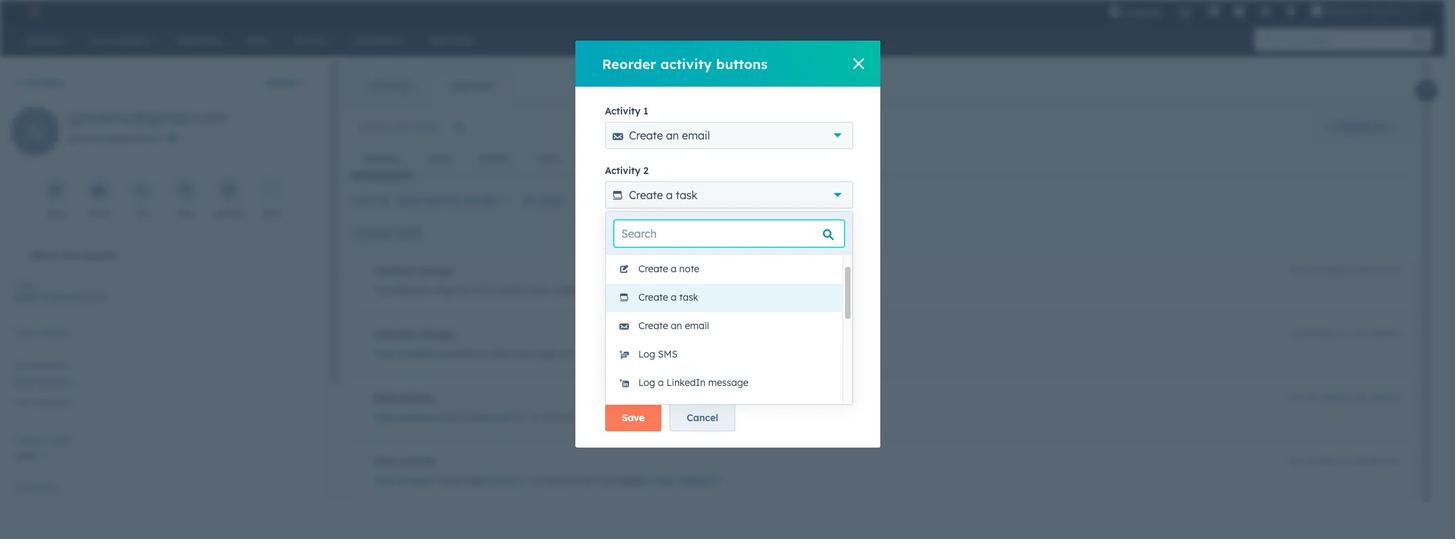 Task type: vqa. For each thing, say whether or not it's contained in the screenshot.
rightmost the "owner"
no



Task type: describe. For each thing, give the bounding box(es) containing it.
emails
[[480, 153, 509, 165]]

phone
[[669, 248, 701, 262]]

2 deal activity element from the top
[[350, 443, 1410, 502]]

oct 19, 2023 at 11:42 am edt
[[1289, 457, 1400, 467]]

2 vertical spatial this
[[575, 348, 591, 360]]

phone number
[[14, 328, 69, 338]]

search image
[[1414, 34, 1426, 46]]

note
[[46, 209, 65, 219]]

task
[[177, 209, 194, 219]]

oct 19, 2023 at 11:43 am edt
[[1289, 393, 1400, 403]]

1 vertical spatial updated
[[435, 348, 473, 360]]

all
[[523, 195, 535, 207]]

0 vertical spatial updated
[[550, 284, 588, 296]]

view details link down the note
[[661, 283, 733, 300]]

tara schultz for to appointment scheduled .
[[374, 475, 433, 487]]

Phone number text field
[[14, 326, 314, 353]]

lifecycle stage
[[14, 435, 71, 445]]

call
[[135, 209, 149, 219]]

1 deal activity element from the top
[[350, 380, 1410, 438]]

deal for to contract sent .
[[374, 392, 396, 405]]

tara schultz updated the lifecycle stage for this contact to lead . view details
[[374, 348, 727, 360]]

about this contact button
[[0, 237, 314, 274]]

oct 19, 2023 at 11:47 am edt for .
[[1290, 266, 1400, 276]]

tara schultz button for to appointment scheduled .
[[374, 473, 433, 489]]

overview
[[369, 80, 411, 92]]

am for second lifecycle change element from the top of the october 2023 feed
[[1370, 329, 1382, 340]]

am for 1st deal activity element from the bottom
[[1370, 457, 1382, 467]]

at for 1st deal activity element from the top of the october 2023 feed
[[1338, 393, 1346, 403]]

2 19, from the top
[[1306, 329, 1316, 340]]

search button
[[1407, 28, 1433, 52]]

an inside button
[[671, 320, 682, 332]]

contacts
[[21, 77, 63, 89]]

view details link up create a whatsapp message
[[669, 348, 741, 360]]

tasks
[[584, 153, 609, 165]]

to contract sent .
[[529, 411, 606, 424]]

0 vertical spatial view details
[[661, 284, 719, 296]]

emails button
[[466, 143, 523, 176]]

scheduled
[[602, 475, 647, 487]]

make a phone call button
[[605, 241, 853, 268]]

notes
[[426, 153, 453, 165]]

notes button
[[412, 143, 466, 176]]

tara schultz for to contract sent .
[[374, 411, 433, 424]]

owner
[[46, 361, 70, 371]]

actions
[[264, 77, 299, 89]]

lord for to appointment scheduled .
[[490, 475, 512, 487]]

log a linkedin message
[[638, 377, 748, 389]]

calls button
[[523, 143, 571, 176]]

2023 for second lifecycle change element from the top of the october 2023 feed
[[1318, 329, 1336, 340]]

deal for to appointment scheduled .
[[374, 456, 396, 468]]

cancel button
[[670, 405, 735, 432]]

activity for log sms
[[605, 284, 641, 296]]

meetings
[[636, 153, 676, 165]]

1 vertical spatial gawain1@gmail.com
[[68, 132, 161, 144]]

tara schultz image
[[1311, 5, 1323, 17]]

task image
[[180, 185, 192, 198]]

sent
[[582, 411, 601, 424]]

save
[[622, 412, 645, 424]]

view right scheduled
[[652, 475, 675, 487]]

4 edt from the top
[[1384, 457, 1400, 467]]

opportunity
[[602, 284, 656, 296]]

contacted
[[32, 398, 71, 408]]

1 horizontal spatial lifecycle
[[493, 348, 529, 360]]

create an email button
[[605, 122, 853, 149]]

deal for to appointment scheduled .
[[469, 475, 488, 487]]

to left activity 4 at left
[[590, 284, 600, 296]]

a down meetings
[[666, 188, 673, 202]]

list box containing create a note
[[606, 256, 853, 426]]

notifications image
[[1285, 6, 1297, 18]]

2023 for 1st deal activity element from the top of the october 2023 feed
[[1318, 393, 1336, 403]]

create an email inside button
[[638, 320, 709, 332]]

tara schultz inside popup button
[[14, 376, 67, 388]]

all
[[1374, 121, 1385, 133]]

11:47 for lead
[[1349, 329, 1367, 340]]

1
[[643, 105, 648, 117]]

contact
[[14, 361, 44, 371]]

activity 4
[[605, 284, 649, 296]]

meetings button
[[622, 143, 690, 176]]

users
[[538, 195, 563, 207]]

activity button
[[350, 143, 412, 176]]

filter by:
[[352, 195, 391, 207]]

buttons
[[716, 55, 768, 72]]

moved for to appointment scheduled .
[[435, 475, 466, 487]]

make
[[629, 248, 657, 262]]

menu containing apoptosis studios 2
[[1101, 0, 1429, 26]]

2 edt from the top
[[1384, 329, 1400, 340]]

log sms button
[[605, 301, 853, 328]]

. left "save" "button"
[[601, 411, 604, 424]]

create a whatsapp message button
[[605, 361, 853, 388]]

log for log sms button
[[638, 348, 655, 361]]

11:42
[[1349, 457, 1367, 467]]

activities
[[450, 80, 493, 92]]

to left 5
[[630, 348, 639, 360]]

at for second lifecycle change element from the top of the october 2023 feed
[[1339, 329, 1347, 340]]

studios
[[1370, 5, 1401, 16]]

an inside popup button
[[666, 129, 679, 142]]

activity for create a whatsapp message
[[605, 344, 641, 356]]

reorder
[[602, 55, 656, 72]]

1 horizontal spatial stage
[[431, 284, 456, 296]]

contact owner
[[14, 361, 70, 371]]

create a task button
[[606, 284, 842, 312]]

make a phone call
[[629, 248, 722, 262]]

settings image
[[1260, 6, 1272, 18]]

number
[[40, 328, 69, 338]]

view right 'sent'
[[606, 411, 629, 424]]

am for 2nd lifecycle change element from the bottom
[[1370, 266, 1382, 276]]

last
[[14, 398, 30, 408]]

1 horizontal spatial contact
[[493, 284, 527, 296]]

collapse all
[[1331, 121, 1385, 133]]

create down activity 2
[[629, 188, 663, 202]]

email inside button
[[685, 320, 709, 332]]

tara schultz button for to contract sent .
[[374, 409, 433, 426]]

Search activities search field
[[350, 113, 475, 140]]

upgrade
[[1124, 7, 1162, 18]]

the
[[476, 348, 490, 360]]

1 link opens in a new window image from the top
[[712, 474, 722, 491]]

tara schultz button
[[14, 369, 314, 391]]

email gawain1@gmail.com
[[14, 281, 107, 303]]

filter activity (20/28)
[[397, 195, 498, 207]]

activity 1
[[605, 105, 648, 117]]

hubspot image
[[24, 3, 41, 19]]

help image
[[1234, 6, 1246, 18]]

0 horizontal spatial stage
[[49, 435, 71, 445]]

all users button
[[514, 187, 581, 214]]

reorder activity buttons
[[602, 55, 768, 72]]

3 19, from the top
[[1305, 393, 1316, 403]]

activity 3
[[605, 224, 649, 237]]

navigation containing overview
[[350, 69, 513, 103]]

create an email button
[[606, 312, 842, 341]]

2 link opens in a new window image from the top
[[712, 477, 722, 487]]

phone
[[14, 328, 37, 338]]

1 19, from the top
[[1306, 266, 1316, 276]]

calling icon image
[[1179, 7, 1191, 19]]

status
[[35, 483, 58, 493]]

details down the cancel button
[[678, 475, 710, 487]]

am for 1st deal activity element from the top of the october 2023 feed
[[1370, 393, 1382, 403]]

activity for create an email
[[605, 105, 641, 117]]

caret image
[[11, 254, 19, 257]]

2 lifecycle change element from the top
[[350, 316, 1410, 374]]

4 19, from the top
[[1305, 457, 1316, 467]]

view details link right 'sent'
[[606, 411, 678, 427]]

1 vertical spatial for
[[559, 348, 572, 360]]

email for email
[[88, 209, 110, 219]]

the
[[374, 284, 390, 296]]

Search search field
[[614, 220, 844, 247]]

a inside button
[[658, 377, 664, 389]]

details up create a whatsapp message
[[695, 348, 727, 360]]

linkedin
[[666, 377, 706, 389]]

log sms inside button
[[638, 348, 678, 361]]

11:47 for .
[[1349, 266, 1367, 276]]

more
[[263, 209, 282, 219]]



Task type: locate. For each thing, give the bounding box(es) containing it.
by:
[[378, 195, 391, 207]]

lifecycle down the last
[[14, 435, 47, 445]]

schultz
[[398, 348, 433, 360], [36, 376, 67, 388], [398, 411, 433, 424], [398, 475, 433, 487]]

1 vertical spatial log sms
[[638, 348, 678, 361]]

create a note button
[[606, 256, 842, 284]]

lead up log a linkedin message
[[642, 348, 664, 360]]

stage
[[431, 284, 456, 296], [531, 348, 557, 360], [49, 435, 71, 445]]

1 vertical spatial log
[[638, 348, 655, 361]]

lead inside lead 'popup button'
[[14, 451, 36, 463]]

to
[[590, 284, 600, 296], [630, 348, 639, 360], [529, 411, 538, 424], [529, 475, 538, 487]]

create a task
[[629, 188, 697, 202], [638, 291, 698, 304]]

deal
[[374, 392, 396, 405], [374, 456, 396, 468]]

lifecycle for opportunity
[[374, 265, 416, 277]]

create down 1
[[629, 129, 663, 142]]

more image
[[266, 185, 279, 198]]

2023
[[397, 226, 421, 240], [1318, 266, 1336, 276], [1318, 329, 1336, 340], [1318, 393, 1336, 403], [1318, 457, 1336, 467]]

create an email
[[629, 129, 710, 142], [638, 320, 709, 332]]

create down make
[[638, 263, 668, 275]]

all users
[[523, 195, 563, 207]]

lead down lifecycle stage
[[14, 451, 36, 463]]

lifecycle change
[[374, 265, 454, 277], [374, 329, 454, 341]]

1 lifecycle change element from the top
[[350, 252, 1410, 310]]

apoptosis studios 2
[[1326, 5, 1408, 16]]

1 vertical spatial lifecycle
[[493, 348, 529, 360]]

0 vertical spatial stage
[[431, 284, 456, 296]]

log down 5
[[638, 377, 655, 389]]

2 vertical spatial contact
[[593, 348, 627, 360]]

meeting
[[214, 209, 245, 219]]

lead for lead status
[[14, 483, 33, 493]]

1 tara schultz button from the top
[[374, 346, 433, 362]]

2
[[1403, 5, 1408, 16], [643, 165, 649, 177]]

filter for filter by:
[[352, 195, 375, 207]]

0 vertical spatial change
[[419, 265, 454, 277]]

activity inside activity button
[[363, 153, 399, 165]]

0 horizontal spatial 2
[[643, 165, 649, 177]]

notifications button
[[1280, 0, 1303, 22]]

upgrade image
[[1109, 6, 1121, 18]]

create a task inside button
[[638, 291, 698, 304]]

at for 2nd lifecycle change element from the bottom
[[1339, 266, 1347, 276]]

call image
[[136, 185, 148, 198]]

an up the whatsapp
[[671, 320, 682, 332]]

1 vertical spatial change
[[419, 329, 454, 341]]

2 vertical spatial lifecycle
[[14, 435, 47, 445]]

lord
[[490, 411, 512, 424], [490, 475, 512, 487]]

moved for to contract sent .
[[435, 411, 466, 424]]

about this contact
[[30, 249, 117, 262]]

0 vertical spatial log sms
[[629, 308, 674, 321]]

task
[[676, 188, 697, 202], [679, 291, 698, 304]]

note image
[[49, 185, 62, 198]]

lead button
[[14, 443, 314, 466]]

2 filter from the left
[[397, 195, 422, 207]]

0 vertical spatial tara schultz
[[14, 376, 67, 388]]

log inside button
[[638, 348, 655, 361]]

sms down opportunity
[[651, 308, 674, 321]]

2 moved from the top
[[435, 475, 466, 487]]

sms
[[651, 308, 674, 321], [658, 348, 678, 361]]

was
[[530, 284, 547, 296]]

email inside email gawain1@gmail.com
[[14, 281, 35, 291]]

0 vertical spatial lifecycle
[[393, 284, 428, 296]]

2 11:47 from the top
[[1349, 329, 1367, 340]]

1 lifecycle change from the top
[[374, 265, 454, 277]]

view details right 'sent'
[[606, 411, 664, 424]]

tara
[[374, 348, 395, 360], [14, 376, 33, 388], [374, 411, 395, 424], [374, 475, 395, 487]]

the lifecycle stage for this contact was updated to opportunity .
[[374, 284, 661, 296]]

lead left status
[[14, 483, 33, 493]]

1 lord link from the top
[[490, 411, 526, 427]]

link opens in a new window image
[[721, 283, 731, 300], [721, 286, 731, 296], [515, 411, 524, 427], [666, 411, 676, 427], [515, 413, 524, 424], [666, 413, 676, 424], [515, 474, 524, 491], [515, 477, 524, 487]]

2 lord link from the top
[[490, 474, 526, 491]]

1 11:47 from the top
[[1349, 266, 1367, 276]]

updated left the in the left bottom of the page
[[435, 348, 473, 360]]

0 vertical spatial for
[[459, 284, 472, 296]]

0 vertical spatial deal
[[469, 411, 488, 424]]

2 vertical spatial tara schultz
[[374, 475, 433, 487]]

to left appointment
[[529, 475, 538, 487]]

0 vertical spatial tara schultz button
[[374, 346, 433, 362]]

1 change from the top
[[419, 265, 454, 277]]

tara schultz button inside lifecycle change element
[[374, 346, 433, 362]]

1 vertical spatial oct 19, 2023 at 11:47 am edt
[[1290, 329, 1400, 340]]

1 moved from the top
[[435, 411, 466, 424]]

0 vertical spatial create an email
[[629, 129, 710, 142]]

2 oct 19, 2023 at 11:47 am edt from the top
[[1290, 329, 1400, 340]]

. right 5
[[664, 348, 666, 360]]

activity for create a task
[[605, 165, 641, 177]]

updated
[[550, 284, 588, 296], [435, 348, 473, 360]]

1 vertical spatial tara schultz
[[374, 411, 433, 424]]

2 vertical spatial stage
[[49, 435, 71, 445]]

filter for filter activity (20/28)
[[397, 195, 422, 207]]

oct
[[1290, 266, 1303, 276], [1290, 329, 1303, 340], [1289, 393, 1303, 403], [1289, 457, 1303, 467]]

3 edt from the top
[[1384, 393, 1400, 403]]

0 vertical spatial 11:47
[[1349, 266, 1367, 276]]

0 vertical spatial lifecycle change
[[374, 265, 454, 277]]

message inside create a whatsapp message popup button
[[732, 367, 778, 381]]

2 inside popup button
[[1403, 5, 1408, 16]]

a left the whatsapp
[[666, 367, 673, 381]]

sms right 5
[[658, 348, 678, 361]]

0 vertical spatial email
[[88, 209, 110, 219]]

2 vertical spatial tara schultz button
[[374, 473, 433, 489]]

1 vertical spatial lifecycle
[[374, 329, 416, 341]]

email up meetings "button"
[[682, 129, 710, 142]]

tara inside popup button
[[14, 376, 33, 388]]

1 vertical spatial contact
[[493, 284, 527, 296]]

filter right "by:"
[[397, 195, 422, 207]]

contact left 'was' at bottom
[[493, 284, 527, 296]]

calling icon button
[[1173, 1, 1197, 21]]

lifecycle right the at left bottom
[[393, 284, 428, 296]]

1 vertical spatial email
[[14, 281, 35, 291]]

1 vertical spatial lord
[[490, 475, 512, 487]]

october 2023
[[352, 226, 421, 240]]

lord link left appointment
[[490, 474, 526, 491]]

lifecycle
[[393, 284, 428, 296], [493, 348, 529, 360]]

lifecycle change down the at left bottom
[[374, 329, 454, 341]]

0 horizontal spatial lifecycle
[[393, 284, 428, 296]]

2023 for 1st deal activity element from the bottom
[[1318, 457, 1336, 467]]

3
[[643, 224, 649, 237]]

collapse all button
[[1315, 113, 1410, 140]]

tara schultz button
[[374, 346, 433, 362], [374, 409, 433, 426], [374, 473, 433, 489]]

1 vertical spatial deal
[[469, 475, 488, 487]]

1 vertical spatial this
[[474, 284, 490, 296]]

0 vertical spatial create a task
[[629, 188, 697, 202]]

0 vertical spatial oct 19, 2023 at 11:47 am edt
[[1290, 266, 1400, 276]]

1 horizontal spatial for
[[559, 348, 572, 360]]

1 vertical spatial task
[[679, 291, 698, 304]]

create a note
[[638, 263, 699, 275]]

lifecycle change for opportunity
[[374, 265, 454, 277]]

2 horizontal spatial contact
[[593, 348, 627, 360]]

oct 19, 2023 at 11:47 am edt for lead
[[1290, 329, 1400, 340]]

hubspot link
[[16, 3, 51, 19]]

email inside popup button
[[682, 129, 710, 142]]

1 horizontal spatial this
[[474, 284, 490, 296]]

a right 4
[[671, 291, 677, 304]]

0 vertical spatial deal activity
[[374, 392, 435, 405]]

log sms inside popup button
[[629, 308, 674, 321]]

1 horizontal spatial 2
[[1403, 5, 1408, 16]]

1 horizontal spatial email
[[88, 209, 110, 219]]

this inside dropdown button
[[61, 249, 78, 262]]

create a whatsapp message
[[629, 367, 778, 381]]

this right about
[[61, 249, 78, 262]]

log sms down 4
[[629, 308, 674, 321]]

create a task button
[[605, 182, 853, 209]]

whatsapp
[[676, 367, 729, 381]]

lead inside lifecycle change element
[[642, 348, 664, 360]]

navigation
[[350, 69, 513, 103], [350, 143, 690, 176]]

help button
[[1228, 0, 1251, 22]]

navigation containing activity
[[350, 143, 690, 176]]

deal
[[469, 411, 488, 424], [469, 475, 488, 487]]

view details right scheduled
[[652, 475, 710, 487]]

1 horizontal spatial updated
[[550, 284, 588, 296]]

contact up email gawain1@gmail.com
[[81, 249, 117, 262]]

1 am from the top
[[1370, 266, 1382, 276]]

email for email gawain1@gmail.com
[[14, 281, 35, 291]]

sms inside button
[[658, 348, 678, 361]]

1 vertical spatial 11:47
[[1349, 329, 1367, 340]]

log for log a linkedin message button
[[638, 377, 655, 389]]

tara inside lifecycle change element
[[374, 348, 395, 360]]

deal activity for to appointment scheduled .
[[374, 456, 435, 468]]

a
[[666, 188, 673, 202], [660, 248, 666, 262], [671, 263, 677, 275], [671, 291, 677, 304], [666, 367, 673, 381], [658, 377, 664, 389]]

activity
[[605, 105, 641, 117], [363, 153, 399, 165], [605, 165, 641, 177], [605, 224, 641, 237], [605, 284, 641, 296], [605, 344, 641, 356]]

1 vertical spatial lifecycle change
[[374, 329, 454, 341]]

. right 4
[[656, 284, 659, 296]]

settings link
[[1251, 0, 1280, 22]]

2 tara schultz button from the top
[[374, 409, 433, 426]]

log a linkedin message button
[[606, 369, 842, 398]]

3 am from the top
[[1370, 393, 1382, 403]]

0 vertical spatial lifecycle
[[374, 265, 416, 277]]

log inside button
[[638, 377, 655, 389]]

lifecycle change element
[[350, 252, 1410, 310], [350, 316, 1410, 374]]

lord link left the contract
[[490, 411, 526, 427]]

log up log a linkedin message
[[638, 348, 655, 361]]

moved
[[435, 411, 466, 424], [435, 475, 466, 487]]

1 vertical spatial navigation
[[350, 143, 690, 176]]

view details down the note
[[661, 284, 719, 296]]

0 vertical spatial 2
[[1403, 5, 1408, 16]]

message inside log a linkedin message button
[[708, 377, 748, 389]]

menu
[[1101, 0, 1429, 26]]

marketplaces button
[[1200, 0, 1228, 22]]

0 vertical spatial moved
[[435, 411, 466, 424]]

overview link
[[350, 70, 430, 102]]

create inside popup button
[[629, 367, 663, 381]]

0 vertical spatial lifecycle change element
[[350, 252, 1410, 310]]

create a task down meetings
[[629, 188, 697, 202]]

2 deal activity from the top
[[374, 456, 435, 468]]

1 vertical spatial view details
[[606, 411, 664, 424]]

4
[[643, 284, 649, 296]]

2 horizontal spatial this
[[575, 348, 591, 360]]

activities link
[[430, 70, 512, 102]]

1 lord from the top
[[490, 411, 512, 424]]

contact
[[81, 249, 117, 262], [493, 284, 527, 296], [593, 348, 627, 360]]

1 vertical spatial an
[[671, 320, 682, 332]]

Search HubSpot search field
[[1254, 28, 1421, 52]]

actions button
[[255, 69, 317, 96]]

2023 for 2nd lifecycle change element from the bottom
[[1318, 266, 1336, 276]]

log inside popup button
[[629, 308, 648, 321]]

stage right the at left bottom
[[431, 284, 456, 296]]

create a task down create a note
[[638, 291, 698, 304]]

0 vertical spatial lord
[[490, 411, 512, 424]]

2 right tasks
[[643, 165, 649, 177]]

october
[[352, 226, 394, 240]]

1 vertical spatial stage
[[531, 348, 557, 360]]

1 vertical spatial email
[[685, 320, 709, 332]]

message for create a whatsapp message
[[732, 367, 778, 381]]

view details for to appointment scheduled .
[[652, 475, 710, 487]]

1 vertical spatial deal activity
[[374, 456, 435, 468]]

view up linkedin
[[669, 348, 692, 360]]

1 vertical spatial lord link
[[490, 474, 526, 491]]

a down make a phone call
[[671, 263, 677, 275]]

email
[[682, 129, 710, 142], [685, 320, 709, 332]]

0 horizontal spatial this
[[61, 249, 78, 262]]

2 am from the top
[[1370, 329, 1382, 340]]

0 horizontal spatial contact
[[81, 249, 117, 262]]

0 vertical spatial contact
[[81, 249, 117, 262]]

2 lord from the top
[[490, 475, 512, 487]]

1 filter from the left
[[352, 195, 375, 207]]

lord link for to contract sent .
[[490, 411, 526, 427]]

Last contacted text field
[[14, 406, 314, 428]]

deal activity for to contract sent .
[[374, 392, 435, 405]]

1 deal from the top
[[469, 411, 488, 424]]

navigation up all
[[350, 143, 690, 176]]

sms inside popup button
[[651, 308, 674, 321]]

calls
[[536, 153, 557, 165]]

lifecycle change up the at left bottom
[[374, 265, 454, 277]]

1 vertical spatial create a task
[[638, 291, 698, 304]]

1 edt from the top
[[1384, 266, 1400, 276]]

2 deal from the top
[[469, 475, 488, 487]]

meeting image
[[223, 185, 235, 198]]

view details
[[661, 284, 719, 296], [606, 411, 664, 424], [652, 475, 710, 487]]

tasks button
[[571, 143, 622, 176]]

filter
[[352, 195, 375, 207], [397, 195, 422, 207]]

0 vertical spatial gawain1@gmail.com
[[68, 107, 227, 127]]

create down create a note
[[638, 291, 668, 304]]

4 am from the top
[[1370, 457, 1382, 467]]

lifecycle change for updated the lifecycle stage for this contact to
[[374, 329, 454, 341]]

to left the contract
[[529, 411, 538, 424]]

task inside button
[[679, 291, 698, 304]]

lead for lead
[[14, 451, 36, 463]]

collapse
[[1331, 121, 1371, 133]]

a inside popup button
[[666, 367, 673, 381]]

1 vertical spatial lead
[[14, 451, 36, 463]]

lead
[[642, 348, 664, 360], [14, 451, 36, 463], [14, 483, 33, 493]]

lord for to contract sent .
[[490, 411, 512, 424]]

navigation up search activities search box
[[350, 69, 513, 103]]

tara schultz
[[14, 376, 67, 388], [374, 411, 433, 424], [374, 475, 433, 487]]

create down 5
[[629, 367, 663, 381]]

0 vertical spatial navigation
[[350, 69, 513, 103]]

lifecycle down the at left bottom
[[374, 329, 416, 341]]

2 right studios
[[1403, 5, 1408, 16]]

cancel
[[687, 412, 718, 424]]

lifecycle for updated the lifecycle stage for this contact to
[[374, 329, 416, 341]]

contract
[[541, 411, 580, 424]]

1 vertical spatial 2
[[643, 165, 649, 177]]

list box
[[606, 256, 853, 426]]

lead status
[[14, 483, 58, 493]]

log sms button
[[606, 341, 842, 369]]

october 2023 feed
[[339, 102, 1421, 539]]

stage down contacted
[[49, 435, 71, 445]]

1 vertical spatial moved
[[435, 475, 466, 487]]

lifecycle up the at left bottom
[[374, 265, 416, 277]]

11:47
[[1349, 266, 1367, 276], [1349, 329, 1367, 340]]

task inside popup button
[[676, 188, 697, 202]]

message down log sms button
[[708, 377, 748, 389]]

call
[[704, 248, 722, 262]]

1 vertical spatial deal
[[374, 456, 396, 468]]

0 vertical spatial email
[[682, 129, 710, 142]]

marketplaces image
[[1208, 6, 1220, 18]]

2 vertical spatial gawain1@gmail.com
[[14, 291, 107, 303]]

details down the note
[[687, 284, 719, 296]]

1 vertical spatial lifecycle change element
[[350, 316, 1410, 374]]

log sms up linkedin
[[638, 348, 678, 361]]

a left linkedin
[[658, 377, 664, 389]]

email image
[[93, 185, 105, 198]]

change for opportunity
[[419, 265, 454, 277]]

task down the note
[[679, 291, 698, 304]]

1 oct 19, 2023 at 11:47 am edt from the top
[[1290, 266, 1400, 276]]

contact left 5
[[593, 348, 627, 360]]

email down create a task button
[[685, 320, 709, 332]]

0 vertical spatial lord link
[[490, 411, 526, 427]]

appointment
[[541, 475, 599, 487]]

2 vertical spatial view details
[[652, 475, 710, 487]]

activity for make a phone call
[[605, 224, 641, 237]]

close image
[[853, 58, 864, 69]]

2 horizontal spatial stage
[[531, 348, 557, 360]]

schultz inside popup button
[[36, 376, 67, 388]]

2 vertical spatial log
[[638, 377, 655, 389]]

this left 'was' at bottom
[[474, 284, 490, 296]]

filter left "by:"
[[352, 195, 375, 207]]

2 deal from the top
[[374, 456, 396, 468]]

email down email image
[[88, 209, 110, 219]]

this left activity 5
[[575, 348, 591, 360]]

g button
[[11, 107, 60, 161]]

1 vertical spatial create an email
[[638, 320, 709, 332]]

2 vertical spatial lead
[[14, 483, 33, 493]]

for
[[459, 284, 472, 296], [559, 348, 572, 360]]

lifecycle right the in the left bottom of the page
[[493, 348, 529, 360]]

2 lifecycle change from the top
[[374, 329, 454, 341]]

0 vertical spatial task
[[676, 188, 697, 202]]

1 deal activity from the top
[[374, 392, 435, 405]]

2 navigation from the top
[[350, 143, 690, 176]]

0 horizontal spatial for
[[459, 284, 472, 296]]

0 vertical spatial sms
[[651, 308, 674, 321]]

2 change from the top
[[419, 329, 454, 341]]

apoptosis studios 2 button
[[1303, 0, 1429, 22]]

create an email up meetings "button"
[[629, 129, 710, 142]]

an up meetings "button"
[[666, 129, 679, 142]]

1 deal from the top
[[374, 392, 396, 405]]

11:43
[[1349, 393, 1367, 403]]

contact inside dropdown button
[[81, 249, 117, 262]]

0 vertical spatial deal
[[374, 392, 396, 405]]

create an email up 5
[[638, 320, 709, 332]]

view down create a note
[[661, 284, 684, 296]]

details left cancel
[[632, 411, 664, 424]]

this
[[61, 249, 78, 262], [474, 284, 490, 296], [575, 348, 591, 360]]

deal for to contract sent .
[[469, 411, 488, 424]]

last contacted
[[14, 398, 71, 408]]

updated right 'was' at bottom
[[550, 284, 588, 296]]

1 vertical spatial tara schultz button
[[374, 409, 433, 426]]

0 horizontal spatial updated
[[435, 348, 473, 360]]

log down 4
[[629, 308, 648, 321]]

change for updated the lifecycle stage for this contact to
[[419, 329, 454, 341]]

3 tara schultz button from the top
[[374, 473, 433, 489]]

email down caret icon
[[14, 281, 35, 291]]

1 vertical spatial sms
[[658, 348, 678, 361]]

0 vertical spatial lead
[[642, 348, 664, 360]]

0 horizontal spatial email
[[14, 281, 35, 291]]

create an email inside popup button
[[629, 129, 710, 142]]

1 horizontal spatial filter
[[397, 195, 422, 207]]

stage right the in the left bottom of the page
[[531, 348, 557, 360]]

apoptosis
[[1326, 5, 1367, 16]]

message right the whatsapp
[[732, 367, 778, 381]]

gawain1@gmail.com
[[68, 107, 227, 127], [68, 132, 161, 144], [14, 291, 107, 303]]

. down "save" "button"
[[647, 475, 649, 487]]

view details link right scheduled
[[652, 474, 724, 491]]

0 vertical spatial deal activity element
[[350, 380, 1410, 438]]

at for 1st deal activity element from the bottom
[[1338, 457, 1346, 467]]

create a task inside popup button
[[629, 188, 697, 202]]

0 vertical spatial this
[[61, 249, 78, 262]]

view details for to contract sent .
[[606, 411, 664, 424]]

message for log a linkedin message
[[708, 377, 748, 389]]

navigation inside october 2023 feed
[[350, 143, 690, 176]]

deal activity element
[[350, 380, 1410, 438], [350, 443, 1410, 502]]

0 vertical spatial log
[[629, 308, 648, 321]]

1 vertical spatial deal activity element
[[350, 443, 1410, 502]]

1 navigation from the top
[[350, 69, 513, 103]]

0 vertical spatial an
[[666, 129, 679, 142]]

link opens in a new window image
[[712, 474, 722, 491], [712, 477, 722, 487]]

lord link for to appointment scheduled .
[[490, 474, 526, 491]]

create up 5
[[638, 320, 668, 332]]

contacts link
[[11, 77, 63, 89]]

task down meetings "button"
[[676, 188, 697, 202]]

a up create a note
[[660, 248, 666, 262]]



